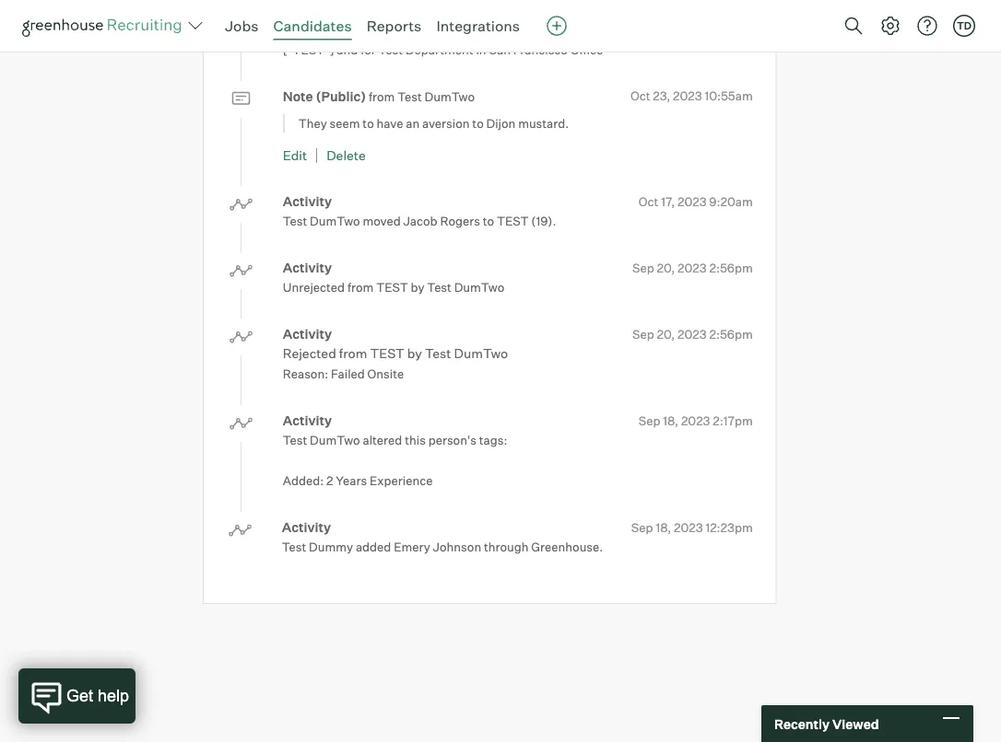 Task type: locate. For each thing, give the bounding box(es) containing it.
integrations
[[436, 17, 520, 35]]

jobs link
[[225, 17, 259, 35]]

test dumtwo altered this person's tags:
[[283, 433, 507, 448]]

sep
[[632, 260, 654, 275], [632, 327, 654, 341], [639, 413, 660, 428], [631, 520, 653, 535]]

2:56pm up "2:17pm"
[[709, 327, 753, 341]]

by for rejected
[[407, 346, 422, 362]]

0 vertical spatial sep 20, 2023 2:56pm
[[632, 260, 753, 275]]

2023 left 12:23pm
[[674, 520, 703, 535]]

20, for rejected from test by test dumtwo
[[657, 327, 675, 341]]

2 prospect from the left
[[662, 22, 713, 36]]

by down test dumtwo moved jacob rogers to test (19).
[[411, 280, 425, 295]]

1 horizontal spatial a
[[653, 22, 660, 36]]

dumtwo inside note (public) from test dumtwo
[[425, 89, 475, 104]]

sep 20, 2023 2:56pm down "oct 17, 2023 9:20am"
[[632, 260, 753, 275]]

jacob right moved at the left of page
[[403, 214, 437, 229]]

test left 'dummy' at bottom left
[[282, 540, 306, 555]]

0 horizontal spatial rogers
[[440, 214, 480, 229]]

process
[[493, 22, 538, 36]]

onsite
[[367, 367, 404, 382]]

test inside rejected from test by test dumtwo reason: failed onsite
[[370, 346, 404, 362]]

rogers right moved at the left of page
[[440, 214, 480, 229]]

1 horizontal spatial prospect
[[662, 22, 713, 36]]

as
[[638, 22, 651, 36]]

2 sep 20, 2023 2:56pm from the top
[[632, 327, 753, 341]]

dummy
[[309, 540, 353, 555]]

for right and
[[361, 42, 376, 57]]

dumtwo left moved at the left of page
[[310, 214, 360, 229]]

1 vertical spatial 2:56pm
[[709, 327, 753, 341]]

added:
[[283, 474, 324, 488]]

2 horizontal spatial for
[[715, 22, 730, 36]]

0 vertical spatial 2:56pm
[[709, 260, 753, 275]]

0 vertical spatial 20,
[[657, 260, 675, 275]]

0 vertical spatial jacob
[[558, 22, 593, 36]]

from right unrejected
[[347, 280, 374, 295]]

18, left 12:23pm
[[656, 520, 671, 535]]

tags:
[[479, 433, 507, 448]]

20, down "17,"
[[657, 260, 675, 275]]

activity test dumtwo started a new prospect process for jacob rogers as a prospect for ["test"] and for test department in san francisco office
[[283, 1, 730, 57]]

activity down edit
[[283, 193, 332, 210]]

oct left "17,"
[[639, 194, 658, 209]]

1 vertical spatial oct
[[639, 194, 658, 209]]

test
[[497, 214, 529, 229], [376, 280, 408, 295], [370, 346, 404, 362]]

test left (19).
[[497, 214, 529, 229]]

test inside note (public) from test dumtwo
[[397, 89, 422, 104]]

sep 20, 2023 2:56pm
[[632, 260, 753, 275], [632, 327, 753, 341]]

office
[[570, 42, 603, 57]]

test for unrejected
[[376, 280, 408, 295]]

test for rejected
[[370, 346, 404, 362]]

for up "10:55am"
[[715, 22, 730, 36]]

an
[[406, 116, 420, 131]]

unrejected
[[283, 280, 345, 295]]

greenhouse recruiting image
[[22, 15, 188, 37]]

0 horizontal spatial for
[[361, 42, 376, 57]]

2:56pm
[[709, 260, 753, 275], [709, 327, 753, 341]]

1 vertical spatial sep 20, 2023 2:56pm
[[632, 327, 753, 341]]

test dummy added emery johnson through greenhouse.
[[282, 540, 603, 555]]

test up "an"
[[397, 89, 422, 104]]

for up the francisco
[[540, 22, 556, 36]]

altered
[[363, 433, 402, 448]]

unrejected from test by test dumtwo
[[283, 280, 504, 295]]

2023 up sep 18, 2023 2:17pm
[[678, 327, 707, 341]]

test down edit
[[283, 214, 307, 229]]

2023 right "17,"
[[678, 194, 707, 209]]

2023 for test dummy added emery johnson through greenhouse.
[[674, 520, 703, 535]]

from
[[369, 89, 395, 104], [347, 280, 374, 295], [339, 346, 367, 362]]

0 horizontal spatial prospect
[[441, 22, 491, 36]]

experience
[[370, 474, 433, 488]]

remove
[[924, 8, 970, 23]]

sep for unrejected from test by test dumtwo
[[632, 260, 654, 275]]

activity
[[283, 1, 332, 17], [283, 193, 332, 210], [283, 260, 332, 276], [283, 326, 332, 342], [283, 413, 332, 429], [282, 520, 331, 536]]

2 20, from the top
[[657, 327, 675, 341]]

dumtwo up and
[[310, 22, 360, 36]]

dumtwo
[[310, 22, 360, 36], [425, 89, 475, 104], [310, 214, 360, 229], [454, 280, 504, 295], [454, 346, 508, 362], [310, 433, 360, 448]]

to
[[363, 116, 374, 131], [472, 116, 484, 131], [483, 214, 494, 229]]

activity up rejected
[[283, 326, 332, 342]]

prospect up in in the left of the page
[[441, 22, 491, 36]]

by
[[411, 280, 425, 295], [407, 346, 422, 362]]

added
[[356, 540, 391, 555]]

dumtwo up the "tags:"
[[454, 346, 508, 362]]

greenhouse.
[[531, 540, 603, 555]]

recently viewed
[[774, 716, 879, 733]]

jacob
[[558, 22, 593, 36], [403, 214, 437, 229]]

delete link
[[326, 147, 366, 164]]

1 vertical spatial 20,
[[657, 327, 675, 341]]

2:56pm for rejected from test by test dumtwo
[[709, 327, 753, 341]]

jobs left candidates link
[[225, 17, 259, 35]]

sep 20, 2023 2:56pm for unrejected from test by test dumtwo
[[632, 260, 753, 275]]

rejected from test by test dumtwo reason: failed onsite
[[283, 346, 508, 382]]

transfer
[[861, 8, 908, 23]]

test inside rejected from test by test dumtwo reason: failed onsite
[[425, 346, 451, 362]]

0 horizontal spatial a
[[406, 22, 412, 36]]

2:17pm
[[713, 413, 753, 428]]

jobs
[[225, 17, 259, 35], [900, 27, 928, 42]]

18, for sep 18, 2023 12:23pm
[[656, 520, 671, 535]]

2023 for unrejected from test by test dumtwo
[[678, 260, 707, 275]]

20, up sep 18, 2023 2:17pm
[[657, 327, 675, 341]]

jacob inside activity test dumtwo started a new prospect process for jacob rogers as a prospect for ["test"] and for test department in san francisco office
[[558, 22, 593, 36]]

candidates
[[273, 17, 352, 35]]

test
[[283, 22, 307, 36], [378, 42, 403, 57], [397, 89, 422, 104], [283, 214, 307, 229], [427, 280, 452, 295], [425, 346, 451, 362], [283, 433, 307, 448], [282, 540, 306, 555]]

1 vertical spatial from
[[347, 280, 374, 295]]

2023
[[673, 88, 702, 103], [678, 194, 707, 209], [678, 260, 707, 275], [678, 327, 707, 341], [681, 413, 710, 428], [674, 520, 703, 535]]

by down unrejected from test by test dumtwo
[[407, 346, 422, 362]]

1 horizontal spatial rogers
[[595, 22, 635, 36]]

1 horizontal spatial jacob
[[558, 22, 593, 36]]

activity up unrejected
[[283, 260, 332, 276]]

1 2:56pm from the top
[[709, 260, 753, 275]]

reports
[[367, 17, 422, 35]]

20,
[[657, 260, 675, 275], [657, 327, 675, 341]]

test down started
[[378, 42, 403, 57]]

2023 for test dumtwo moved jacob rogers to test (19).
[[678, 194, 707, 209]]

1 vertical spatial jacob
[[403, 214, 437, 229]]

edit
[[283, 147, 307, 164]]

2 vertical spatial test
[[370, 346, 404, 362]]

2 vertical spatial from
[[339, 346, 367, 362]]

dumtwo up aversion
[[425, 89, 475, 104]]

2023 right 23,
[[673, 88, 702, 103]]

2023 down "oct 17, 2023 9:20am"
[[678, 260, 707, 275]]

1 vertical spatial test
[[376, 280, 408, 295]]

1 20, from the top
[[657, 260, 675, 275]]

viewed
[[832, 716, 879, 733]]

added: 2 years experience
[[283, 474, 433, 488]]

and
[[337, 42, 358, 57]]

0 vertical spatial rogers
[[595, 22, 635, 36]]

oct
[[630, 88, 650, 103], [639, 194, 658, 209]]

activity for unrejected from test by test dumtwo
[[283, 260, 332, 276]]

a
[[406, 22, 412, 36], [653, 22, 660, 36]]

jacob up office on the top right of the page
[[558, 22, 593, 36]]

test up onsite
[[370, 346, 404, 362]]

0 vertical spatial from
[[369, 89, 395, 104]]

test down moved at the left of page
[[376, 280, 408, 295]]

oct left 23,
[[630, 88, 650, 103]]

in
[[476, 42, 486, 57]]

1 horizontal spatial jobs
[[900, 27, 928, 42]]

or
[[910, 8, 922, 23]]

rogers
[[595, 22, 635, 36], [440, 214, 480, 229]]

search image
[[843, 15, 865, 37]]

to left (19).
[[483, 214, 494, 229]]

0 vertical spatial by
[[411, 280, 425, 295]]

a left new
[[406, 22, 412, 36]]

prospect
[[441, 22, 491, 36], [662, 22, 713, 36]]

years
[[336, 474, 367, 488]]

0 horizontal spatial jobs
[[225, 17, 259, 35]]

sep for rejected from test by test dumtwo
[[632, 327, 654, 341]]

0 horizontal spatial jacob
[[403, 214, 437, 229]]

17,
[[661, 194, 675, 209]]

prospect right as
[[662, 22, 713, 36]]

from inside rejected from test by test dumtwo reason: failed onsite
[[339, 346, 367, 362]]

test dumtwo moved jacob rogers to test (19).
[[283, 214, 556, 229]]

rogers left as
[[595, 22, 635, 36]]

1 vertical spatial rogers
[[440, 214, 480, 229]]

2:56pm down 9:20am
[[709, 260, 753, 275]]

from up have
[[369, 89, 395, 104]]

2 2:56pm from the top
[[709, 327, 753, 341]]

sep 20, 2023 2:56pm up sep 18, 2023 2:17pm
[[632, 327, 753, 341]]

from up failed
[[339, 346, 367, 362]]

dumtwo down test dumtwo moved jacob rogers to test (19).
[[454, 280, 504, 295]]

1 vertical spatial 18,
[[656, 520, 671, 535]]

jobs down the or
[[900, 27, 928, 42]]

edit link
[[283, 147, 307, 164]]

activity up the ["test"]
[[283, 1, 332, 17]]

0 vertical spatial oct
[[630, 88, 650, 103]]

activity up 'dummy' at bottom left
[[282, 520, 331, 536]]

0 vertical spatial 18,
[[663, 413, 679, 428]]

1 sep 20, 2023 2:56pm from the top
[[632, 260, 753, 275]]

1 vertical spatial by
[[407, 346, 422, 362]]

to left have
[[363, 116, 374, 131]]

18, left "2:17pm"
[[663, 413, 679, 428]]

add, transfer or remove candidate's jobs
[[831, 8, 970, 42]]

18,
[[663, 413, 679, 428], [656, 520, 671, 535]]

add, transfer or remove candidate's jobs button
[[795, 0, 1001, 50]]

by inside rejected from test by test dumtwo reason: failed onsite
[[407, 346, 422, 362]]

a right as
[[653, 22, 660, 36]]

integrations link
[[436, 17, 520, 35]]

test down unrejected from test by test dumtwo
[[425, 346, 451, 362]]



Task type: describe. For each thing, give the bounding box(es) containing it.
oct for oct 23, 2023 10:55am
[[630, 88, 650, 103]]

rogers inside activity test dumtwo started a new prospect process for jacob rogers as a prospect for ["test"] and for test department in san francisco office
[[595, 22, 635, 36]]

td
[[957, 19, 972, 32]]

(19).
[[531, 214, 556, 229]]

10:55am
[[705, 88, 753, 103]]

oct for oct 17, 2023 9:20am
[[639, 194, 658, 209]]

seem
[[330, 116, 360, 131]]

2023 for rejected from test by test dumtwo
[[678, 327, 707, 341]]

sep 18, 2023 12:23pm
[[631, 520, 753, 535]]

activity inside activity test dumtwo started a new prospect process for jacob rogers as a prospect for ["test"] and for test department in san francisco office
[[283, 1, 332, 17]]

from for unrejected
[[347, 280, 374, 295]]

1 horizontal spatial for
[[540, 22, 556, 36]]

to left dijon
[[472, 116, 484, 131]]

reports link
[[367, 17, 422, 35]]

oct 17, 2023 9:20am
[[639, 194, 753, 209]]

department
[[406, 42, 473, 57]]

9:20am
[[709, 194, 753, 209]]

test up the ["test"]
[[283, 22, 307, 36]]

sep 20, 2023 2:56pm for rejected from test by test dumtwo
[[632, 327, 753, 341]]

sep for test dummy added emery johnson through greenhouse.
[[631, 520, 653, 535]]

jobs inside the add, transfer or remove candidate's jobs
[[900, 27, 928, 42]]

sep 18, 2023 2:17pm
[[639, 413, 753, 428]]

2
[[326, 474, 333, 488]]

note
[[283, 88, 313, 104]]

francisco
[[513, 42, 568, 57]]

configure image
[[879, 15, 902, 37]]

san
[[489, 42, 511, 57]]

emery
[[394, 540, 430, 555]]

activity for test dumtwo moved jacob rogers to test (19).
[[283, 193, 332, 210]]

through
[[484, 540, 529, 555]]

12:23pm
[[706, 520, 753, 535]]

note (public) from test dumtwo
[[283, 88, 475, 104]]

from inside note (public) from test dumtwo
[[369, 89, 395, 104]]

moved
[[363, 214, 401, 229]]

candidates link
[[273, 17, 352, 35]]

they seem to have an aversion to dijon mustard.
[[298, 116, 569, 131]]

by for unrejected
[[411, 280, 425, 295]]

test down test dumtwo moved jacob rogers to test (19).
[[427, 280, 452, 295]]

they
[[298, 116, 327, 131]]

add,
[[831, 8, 858, 23]]

["test"]
[[283, 42, 334, 57]]

have
[[377, 116, 403, 131]]

aversion
[[422, 116, 470, 131]]

this
[[405, 433, 426, 448]]

failed
[[331, 367, 365, 382]]

new
[[415, 22, 438, 36]]

johnson
[[433, 540, 481, 555]]

2:56pm for unrejected from test by test dumtwo
[[709, 260, 753, 275]]

reason:
[[283, 367, 328, 382]]

candidate's
[[831, 27, 898, 42]]

1 a from the left
[[406, 22, 412, 36]]

activity for rejected from test by test dumtwo
[[283, 326, 332, 342]]

td button
[[953, 15, 975, 37]]

dumtwo inside activity test dumtwo started a new prospect process for jacob rogers as a prospect for ["test"] and for test department in san francisco office
[[310, 22, 360, 36]]

rejected
[[283, 346, 336, 362]]

person's
[[428, 433, 476, 448]]

test up added:
[[283, 433, 307, 448]]

20, for unrejected from test by test dumtwo
[[657, 260, 675, 275]]

2023 left "2:17pm"
[[681, 413, 710, 428]]

oct 23, 2023 10:55am
[[630, 88, 753, 103]]

mustard.
[[518, 116, 569, 131]]

started
[[363, 22, 403, 36]]

delete
[[326, 147, 366, 164]]

td button
[[949, 11, 979, 41]]

18, for sep 18, 2023 2:17pm
[[663, 413, 679, 428]]

0 vertical spatial test
[[497, 214, 529, 229]]

recently
[[774, 716, 830, 733]]

1 prospect from the left
[[441, 22, 491, 36]]

activity down the reason:
[[283, 413, 332, 429]]

dumtwo inside rejected from test by test dumtwo reason: failed onsite
[[454, 346, 508, 362]]

from for rejected
[[339, 346, 367, 362]]

dumtwo up 2
[[310, 433, 360, 448]]

(public)
[[316, 88, 366, 104]]

23,
[[653, 88, 670, 103]]

2 a from the left
[[653, 22, 660, 36]]

dijon
[[486, 116, 516, 131]]

activity for test dummy added emery johnson through greenhouse.
[[282, 520, 331, 536]]



Task type: vqa. For each thing, say whether or not it's contained in the screenshot.


